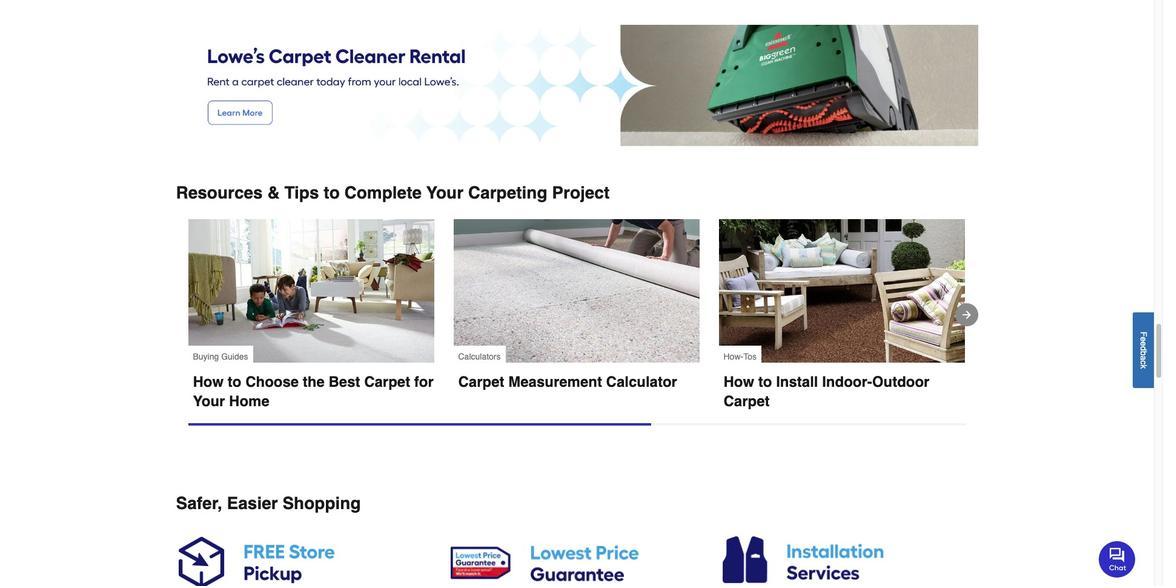 Task type: locate. For each thing, give the bounding box(es) containing it.
resources & tips to complete your carpeting project
[[176, 183, 610, 202]]

e up b on the bottom right of page
[[1139, 342, 1149, 346]]

to inside how to choose the best carpet for your home
[[228, 374, 241, 391]]

patio furniture on brown indoor-outdoor carpet. image
[[719, 219, 965, 363]]

2 horizontal spatial to
[[759, 374, 772, 391]]

your
[[426, 183, 464, 202], [193, 393, 225, 410]]

1 e from the top
[[1139, 337, 1149, 342]]

carpet down the tos
[[724, 393, 770, 410]]

carpet for how to choose the best carpet for your home
[[364, 374, 410, 391]]

d
[[1139, 346, 1149, 351]]

k
[[1139, 365, 1149, 369]]

how inside how to install indoor-outdoor carpet
[[724, 374, 755, 391]]

how down how-tos
[[724, 374, 755, 391]]

e
[[1139, 337, 1149, 342], [1139, 342, 1149, 346]]

to up home at the bottom left of page
[[228, 374, 241, 391]]

1 how from the left
[[193, 374, 224, 391]]

carpet inside how to choose the best carpet for your home
[[364, 374, 410, 391]]

to inside how to install indoor-outdoor carpet
[[759, 374, 772, 391]]

2 e from the top
[[1139, 342, 1149, 346]]

installation services. image
[[723, 533, 976, 587]]

2 horizontal spatial carpet
[[724, 393, 770, 410]]

2 how from the left
[[724, 374, 755, 391]]

1 horizontal spatial how
[[724, 374, 755, 391]]

measurement
[[509, 374, 602, 391]]

how for how to choose the best carpet for your home
[[193, 374, 224, 391]]

1 horizontal spatial your
[[426, 183, 464, 202]]

install
[[776, 374, 818, 391]]

how down buying
[[193, 374, 224, 391]]

how to install indoor-outdoor carpet
[[724, 374, 934, 410]]

0 horizontal spatial carpet
[[364, 374, 410, 391]]

outdoor
[[873, 374, 930, 391]]

to
[[324, 183, 340, 202], [228, 374, 241, 391], [759, 374, 772, 391]]

1 vertical spatial your
[[193, 393, 225, 410]]

carpet left for
[[364, 374, 410, 391]]

f e e d b a c k
[[1139, 332, 1149, 369]]

choose
[[246, 374, 299, 391]]

carpet down calculators on the bottom
[[458, 374, 505, 391]]

buying guides
[[193, 352, 248, 362]]

calculators
[[458, 352, 501, 362]]

b
[[1139, 351, 1149, 356]]

tos
[[744, 352, 757, 362]]

e up d
[[1139, 337, 1149, 342]]

scrollbar
[[188, 424, 651, 426]]

to left install
[[759, 374, 772, 391]]

a
[[1139, 356, 1149, 360]]

how inside how to choose the best carpet for your home
[[193, 374, 224, 391]]

f e e d b a c k button
[[1133, 312, 1154, 388]]

carpet inside how to install indoor-outdoor carpet
[[724, 393, 770, 410]]

carpet
[[364, 374, 410, 391], [458, 374, 505, 391], [724, 393, 770, 410]]

to for how to install indoor-outdoor carpet
[[759, 374, 772, 391]]

how
[[193, 374, 224, 391], [724, 374, 755, 391]]

0 vertical spatial your
[[426, 183, 464, 202]]

f
[[1139, 332, 1149, 337]]

0 horizontal spatial your
[[193, 393, 225, 410]]

for
[[414, 374, 434, 391]]

indoor-
[[822, 374, 873, 391]]

carpeting
[[468, 183, 548, 202]]

a woman and young boy lying on the floor reading a book together. image
[[188, 219, 434, 363]]

tips
[[285, 183, 319, 202]]

safer,
[[176, 494, 222, 513]]

0 horizontal spatial to
[[228, 374, 241, 391]]

0 horizontal spatial how
[[193, 374, 224, 391]]

to right tips
[[324, 183, 340, 202]]

how-tos
[[724, 352, 757, 362]]



Task type: describe. For each thing, give the bounding box(es) containing it.
rent a carpet cleaner today from your local lowe's. learn more. image
[[176, 25, 978, 147]]

easier
[[227, 494, 278, 513]]

best
[[329, 374, 360, 391]]

how for how to install indoor-outdoor carpet
[[724, 374, 755, 391]]

&
[[268, 183, 280, 202]]

complete
[[345, 183, 422, 202]]

guides
[[221, 352, 248, 362]]

how-
[[724, 352, 744, 362]]

to for how to choose the best carpet for your home
[[228, 374, 241, 391]]

shopping
[[283, 494, 361, 513]]

carpet for how to install indoor-outdoor carpet
[[724, 393, 770, 410]]

project
[[552, 183, 610, 202]]

buying
[[193, 352, 219, 362]]

the
[[303, 374, 325, 391]]

1 horizontal spatial to
[[324, 183, 340, 202]]

1 horizontal spatial carpet
[[458, 374, 505, 391]]

chat invite button image
[[1099, 541, 1136, 578]]

safer, easier shopping
[[176, 494, 361, 513]]

free store pickup. image
[[178, 533, 431, 587]]

home
[[229, 393, 270, 410]]

lowest price guarantee. image
[[451, 533, 704, 587]]

a man unrolling brown carpet over carpet pad in a room with blue-green walls. image
[[454, 219, 700, 363]]

arrow right image
[[961, 309, 973, 321]]

calculator
[[606, 374, 678, 391]]

how to choose the best carpet for your home
[[193, 374, 438, 410]]

c
[[1139, 360, 1149, 365]]

carpet measurement calculator
[[458, 374, 678, 391]]

resources
[[176, 183, 263, 202]]

your inside how to choose the best carpet for your home
[[193, 393, 225, 410]]



Task type: vqa. For each thing, say whether or not it's contained in the screenshot.
the to in How to Install Indoor-Outdoor Carpet
yes



